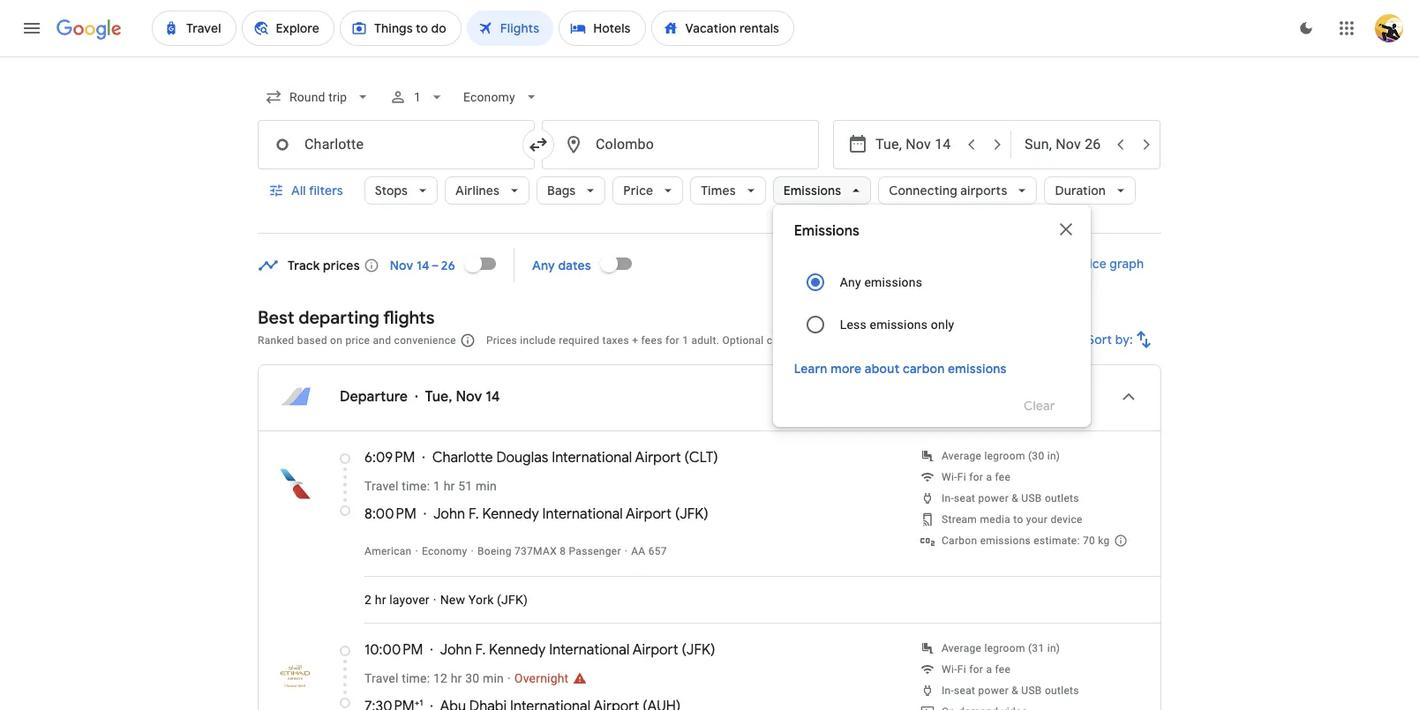 Task type: vqa. For each thing, say whether or not it's contained in the screenshot.
44 in the THE 1 HR 44 MIN 72.4 KM
no



Task type: locate. For each thing, give the bounding box(es) containing it.
john down 51
[[434, 506, 465, 524]]

0 vertical spatial wi-fi for a fee
[[942, 472, 1011, 484]]

fee down average legroom (30 in)
[[996, 472, 1011, 484]]

&
[[1012, 493, 1019, 505], [1012, 685, 1019, 698]]

1 vertical spatial &
[[1012, 685, 1019, 698]]

1 vertical spatial passenger
[[569, 546, 621, 558]]

Arrival time: 7:30 PM on  Wednesday, November 15. text field
[[365, 698, 423, 711]]

2 average from the top
[[942, 643, 982, 655]]

on
[[330, 335, 343, 347]]

hr left '30'
[[451, 672, 462, 686]]

1 inside popup button
[[414, 90, 422, 104]]

new york ( jfk )
[[440, 593, 528, 608]]

None field
[[258, 81, 379, 113], [457, 81, 548, 113], [258, 81, 379, 113], [457, 81, 548, 113]]

outlets down average legroom (31 in)
[[1045, 685, 1080, 698]]

0 vertical spatial +
[[632, 335, 639, 347]]

new
[[440, 593, 466, 608]]

kg inside popup button
[[835, 378, 851, 396]]

legroom left (31
[[985, 643, 1026, 655]]

legroom for (31
[[985, 643, 1026, 655]]

learn
[[794, 361, 828, 377]]

1 horizontal spatial price
[[1077, 256, 1107, 272]]

1 fee from the top
[[996, 472, 1011, 484]]

fi down average legroom (31 in)
[[958, 664, 967, 676]]

0 horizontal spatial kg
[[835, 378, 851, 396]]

john
[[434, 506, 465, 524], [440, 642, 472, 660]]

1 vertical spatial usb
[[1022, 685, 1043, 698]]

1 vertical spatial wi-
[[942, 664, 958, 676]]

0 horizontal spatial and
[[373, 335, 391, 347]]

all filters
[[291, 183, 343, 199]]

1 vertical spatial +
[[415, 698, 420, 709]]

for down average legroom (31 in)
[[970, 664, 984, 676]]

& down average legroom (31 in)
[[1012, 685, 1019, 698]]

john f. kennedy international airport ( jfk ) for 10:00 pm
[[440, 642, 716, 660]]

time:
[[402, 479, 430, 494], [402, 672, 430, 686]]

price inside popup button
[[624, 183, 654, 199]]

1 vertical spatial any
[[840, 276, 862, 290]]

emissions up less emissions only
[[865, 276, 923, 290]]

0 horizontal spatial +
[[415, 698, 420, 709]]

any for any dates
[[532, 257, 555, 273]]

flights
[[383, 307, 435, 329]]

hr left 51
[[444, 479, 455, 494]]

emissions right times popup button
[[784, 183, 842, 199]]

kg right 70
[[1099, 535, 1111, 547]]

& up 'stream media to your device'
[[1012, 493, 1019, 505]]

2 legroom from the top
[[985, 643, 1026, 655]]

time: up + 1
[[402, 672, 430, 686]]

in-seat power & usb outlets up 'stream media to your device'
[[942, 493, 1080, 505]]

0 horizontal spatial price
[[624, 183, 654, 199]]

0 vertical spatial travel
[[365, 479, 399, 494]]

2 fi from the top
[[958, 664, 967, 676]]

0 vertical spatial emissions
[[784, 183, 842, 199]]

1 vertical spatial f.
[[476, 642, 486, 660]]

0 vertical spatial price
[[624, 183, 654, 199]]

 image left the boeing
[[471, 546, 474, 558]]

wi-fi for a fee for average legroom (31 in)
[[942, 664, 1011, 676]]

+
[[632, 335, 639, 347], [415, 698, 420, 709]]

+ right "taxes"
[[632, 335, 639, 347]]

1 vertical spatial john
[[440, 642, 472, 660]]

all filters button
[[258, 170, 357, 212]]

2 wi-fi for a fee from the top
[[942, 664, 1011, 676]]

None text field
[[542, 120, 819, 170]]

in-seat power & usb outlets
[[942, 493, 1080, 505], [942, 685, 1080, 698]]

51
[[458, 479, 473, 494]]

f. for 10:00 pm
[[476, 642, 486, 660]]

fees down less
[[852, 335, 874, 347]]

14
[[486, 389, 500, 406]]

boeing 737max 8 passenger
[[478, 546, 621, 558]]

f. up '30'
[[476, 642, 486, 660]]

min right '30'
[[483, 672, 504, 686]]

fee for (31
[[996, 664, 1011, 676]]

price for price graph
[[1077, 256, 1107, 272]]

nov inside find the best price "region"
[[390, 257, 414, 273]]

any for any emissions
[[840, 276, 862, 290]]

kg down more on the right bottom of page
[[835, 378, 851, 396]]

estimate:
[[1034, 535, 1081, 547]]

2 vertical spatial hr
[[451, 672, 462, 686]]

kennedy for 10:00 pm
[[489, 642, 546, 660]]

none text field inside search field
[[258, 120, 535, 170]]

apply.
[[900, 335, 929, 347]]

 image
[[433, 593, 437, 608]]

emissions
[[784, 183, 842, 199], [794, 223, 860, 240]]

any left "dates"
[[532, 257, 555, 273]]

1 horizontal spatial fees
[[852, 335, 874, 347]]

convenience
[[394, 335, 456, 347]]

1 vertical spatial fee
[[996, 664, 1011, 676]]

price inside button
[[1077, 256, 1107, 272]]

2
[[365, 593, 372, 608]]

price button
[[613, 170, 684, 212]]

1 vertical spatial travel
[[365, 672, 399, 686]]

0 horizontal spatial fees
[[642, 335, 663, 347]]

emissions up may
[[870, 318, 928, 332]]

power for (30
[[979, 493, 1009, 505]]

1 vertical spatial in-seat power & usb outlets
[[942, 685, 1080, 698]]

john f. kennedy international airport ( jfk )
[[434, 506, 709, 524], [440, 642, 716, 660]]

 image
[[471, 546, 474, 558], [625, 546, 628, 558], [508, 672, 511, 686]]

1 horizontal spatial passenger
[[932, 335, 984, 347]]

in- up the stream
[[942, 493, 955, 505]]

in) right (30
[[1048, 450, 1061, 463]]

main menu image
[[21, 18, 42, 39]]

0 vertical spatial usb
[[1022, 493, 1043, 505]]

a for (31
[[987, 664, 993, 676]]

2 usb from the top
[[1022, 685, 1043, 698]]

carbon emissions estimate: 70 kg
[[942, 535, 1111, 547]]

change appearance image
[[1286, 7, 1328, 49]]

wi-fi for a fee
[[942, 472, 1011, 484], [942, 664, 1011, 676]]

duration button
[[1045, 170, 1137, 212]]

device
[[1051, 514, 1083, 526]]

international right douglas
[[552, 449, 633, 467]]

0 vertical spatial wi-
[[942, 472, 958, 484]]

0 vertical spatial &
[[1012, 493, 1019, 505]]

wi- down average legroom (31 in)
[[942, 664, 958, 676]]

and left bag
[[810, 335, 828, 347]]

1 horizontal spatial any
[[840, 276, 862, 290]]

only
[[931, 318, 955, 332]]

international up 8
[[543, 506, 623, 524]]

2 vertical spatial for
[[970, 664, 984, 676]]

 image left 'aa'
[[625, 546, 628, 558]]

travel up arrival time: 7:30 pm on  wednesday, november 15. text box
[[365, 672, 399, 686]]

seat down average legroom (31 in)
[[955, 685, 976, 698]]

1 vertical spatial a
[[987, 664, 993, 676]]

0 vertical spatial in)
[[1048, 450, 1061, 463]]

nov
[[390, 257, 414, 273], [456, 389, 483, 406]]

in-
[[942, 493, 955, 505], [942, 685, 955, 698]]

john for 10:00 pm
[[440, 642, 472, 660]]

emissions down 'stream media to your device'
[[981, 535, 1031, 547]]

average for average legroom (30 in)
[[942, 450, 982, 463]]

(31
[[1029, 643, 1045, 655]]

john up 12
[[440, 642, 472, 660]]

1 fi from the top
[[958, 472, 967, 484]]

+ inside arrival time: 7:30 pm on  wednesday, november 15. text box
[[415, 698, 420, 709]]

0 vertical spatial f.
[[469, 506, 479, 524]]

to
[[1014, 514, 1024, 526]]

any emissions
[[840, 276, 923, 290]]

0 vertical spatial passenger
[[932, 335, 984, 347]]

usb down (31
[[1022, 685, 1043, 698]]

american
[[365, 546, 412, 558]]

1 outlets from the top
[[1045, 493, 1080, 505]]

1 legroom from the top
[[985, 450, 1026, 463]]

1 vertical spatial fi
[[958, 664, 967, 676]]

for left adult.
[[666, 335, 680, 347]]

 image left overnight
[[508, 672, 511, 686]]

0 vertical spatial john f. kennedy international airport ( jfk )
[[434, 506, 709, 524]]

0 vertical spatial power
[[979, 493, 1009, 505]]

bag
[[831, 335, 849, 347]]

in)
[[1048, 450, 1061, 463], [1048, 643, 1061, 655]]

1 vertical spatial international
[[543, 506, 623, 524]]

based
[[297, 335, 327, 347]]

outlets up device
[[1045, 493, 1080, 505]]

travel down departure time: 6:09 pm. text box
[[365, 479, 399, 494]]

outlets for average legroom (31 in)
[[1045, 685, 1080, 698]]

0 vertical spatial john
[[434, 506, 465, 524]]

1 vertical spatial power
[[979, 685, 1009, 698]]

for down average legroom (30 in)
[[970, 472, 984, 484]]

f.
[[469, 506, 479, 524], [476, 642, 486, 660]]

0 horizontal spatial any
[[532, 257, 555, 273]]

2 vertical spatial airport
[[633, 642, 679, 660]]

1 fees from the left
[[642, 335, 663, 347]]

departing
[[299, 307, 380, 329]]

hr right 2
[[375, 593, 386, 608]]

usb up the your
[[1022, 493, 1043, 505]]

1 vertical spatial in-
[[942, 685, 955, 698]]

Arrival time: 8:00 PM. text field
[[365, 506, 417, 524]]

wi-fi for a fee down average legroom (31 in)
[[942, 664, 1011, 676]]

0 vertical spatial fee
[[996, 472, 1011, 484]]

0 vertical spatial outlets
[[1045, 493, 1080, 505]]

fee for (30
[[996, 472, 1011, 484]]

any
[[532, 257, 555, 273], [840, 276, 862, 290]]

1 vertical spatial wi-fi for a fee
[[942, 664, 1011, 676]]

kennedy up overnight
[[489, 642, 546, 660]]

2 seat from the top
[[955, 685, 976, 698]]

in) right (31
[[1048, 643, 1061, 655]]

1 vertical spatial legroom
[[985, 643, 1026, 655]]

None search field
[[258, 76, 1162, 427]]

kennedy up the boeing
[[483, 506, 539, 524]]

0 vertical spatial kg
[[835, 378, 851, 396]]

kennedy
[[483, 506, 539, 524], [489, 642, 546, 660]]

1 vertical spatial emissions
[[794, 223, 860, 240]]

0 vertical spatial any
[[532, 257, 555, 273]]

1 vertical spatial airport
[[626, 506, 672, 524]]

1 time: from the top
[[402, 479, 430, 494]]

2 vertical spatial jfk
[[687, 642, 711, 660]]

passenger right 8
[[569, 546, 621, 558]]

1 in-seat power & usb outlets from the top
[[942, 493, 1080, 505]]

1 vertical spatial in)
[[1048, 643, 1061, 655]]

1 vertical spatial average
[[942, 643, 982, 655]]

0 horizontal spatial  image
[[471, 546, 474, 558]]

Departure time: 10:00 PM. text field
[[365, 642, 423, 660]]

airport for 10:00 pm
[[633, 642, 679, 660]]

Departure text field
[[876, 121, 957, 169]]

fi up the stream
[[958, 472, 967, 484]]

1 horizontal spatial nov
[[456, 389, 483, 406]]

duration
[[1056, 183, 1107, 199]]

passenger
[[932, 335, 984, 347], [569, 546, 621, 558]]

price right bags popup button
[[624, 183, 654, 199]]

2 outlets from the top
[[1045, 685, 1080, 698]]

1 seat from the top
[[955, 493, 976, 505]]

0 vertical spatial legroom
[[985, 450, 1026, 463]]

2 vertical spatial international
[[549, 642, 630, 660]]

fi
[[958, 472, 967, 484], [958, 664, 967, 676]]

1 horizontal spatial kg
[[1099, 535, 1111, 547]]

average left (31
[[942, 643, 982, 655]]

2 horizontal spatial  image
[[625, 546, 628, 558]]

kennedy for 8:00 pm
[[483, 506, 539, 524]]

fi for average legroom (31 in)
[[958, 664, 967, 676]]

wi-
[[942, 472, 958, 484], [942, 664, 958, 676]]

connecting airports button
[[879, 170, 1038, 212]]

0 vertical spatial kennedy
[[483, 506, 539, 524]]

john f. kennedy international airport ( jfk ) up overnight
[[440, 642, 716, 660]]

2 a from the top
[[987, 664, 993, 676]]

in- for average legroom (30 in)
[[942, 493, 955, 505]]

nov left 14
[[456, 389, 483, 406]]

1 vertical spatial hr
[[375, 593, 386, 608]]

1 vertical spatial min
[[483, 672, 504, 686]]

2 wi- from the top
[[942, 664, 958, 676]]

1 vertical spatial seat
[[955, 685, 976, 698]]

fee down average legroom (31 in)
[[996, 664, 1011, 676]]

in-seat power & usb outlets down average legroom (31 in)
[[942, 685, 1080, 698]]

None text field
[[258, 120, 535, 170]]

0 vertical spatial time:
[[402, 479, 430, 494]]

1 wi-fi for a fee from the top
[[942, 472, 1011, 484]]

international up overnight
[[549, 642, 630, 660]]

price
[[346, 335, 370, 347]]

connecting
[[889, 183, 958, 199]]

hr
[[444, 479, 455, 494], [375, 593, 386, 608], [451, 672, 462, 686]]

nov right learn more about tracked prices "image" on the left of the page
[[390, 257, 414, 273]]

for for average legroom (30 in)
[[970, 472, 984, 484]]

2 fee from the top
[[996, 664, 1011, 676]]

0 vertical spatial fi
[[958, 472, 967, 484]]

price left graph
[[1077, 256, 1107, 272]]

fees right "taxes"
[[642, 335, 663, 347]]

1 travel from the top
[[365, 479, 399, 494]]

in) for average legroom (31 in)
[[1048, 643, 1061, 655]]

2 time: from the top
[[402, 672, 430, 686]]

1 horizontal spatial and
[[810, 335, 828, 347]]

for
[[666, 335, 680, 347], [970, 472, 984, 484], [970, 664, 984, 676]]

1 & from the top
[[1012, 493, 1019, 505]]

1 horizontal spatial +
[[632, 335, 639, 347]]

fee
[[996, 472, 1011, 484], [996, 664, 1011, 676]]

1 usb from the top
[[1022, 493, 1043, 505]]

1 button
[[383, 76, 453, 118]]

in- for average legroom (31 in)
[[942, 685, 955, 698]]

1 in- from the top
[[942, 493, 955, 505]]

1 vertical spatial time:
[[402, 672, 430, 686]]

1 in) from the top
[[1048, 450, 1061, 463]]

1 wi- from the top
[[942, 472, 958, 484]]

travel
[[365, 479, 399, 494], [365, 672, 399, 686]]

1 vertical spatial for
[[970, 472, 984, 484]]

any inside find the best price "region"
[[532, 257, 555, 273]]

0 vertical spatial in-
[[942, 493, 955, 505]]

2 in- from the top
[[942, 685, 955, 698]]

emissions down emissions popup button
[[794, 223, 860, 240]]

ranked based on price and convenience
[[258, 335, 456, 347]]

required
[[559, 335, 600, 347]]

0 vertical spatial in-seat power & usb outlets
[[942, 493, 1080, 505]]

657
[[649, 546, 667, 558]]

any inside the emissions option group
[[840, 276, 862, 290]]

john f. kennedy international airport ( jfk ) up 8
[[434, 506, 709, 524]]

0 vertical spatial jfk
[[680, 506, 704, 524]]

seat
[[955, 493, 976, 505], [955, 685, 976, 698]]

jfk for 10:00 pm
[[687, 642, 711, 660]]

2 & from the top
[[1012, 685, 1019, 698]]

wi-fi for a fee down average legroom (30 in)
[[942, 472, 1011, 484]]

0 vertical spatial nov
[[390, 257, 414, 273]]

0 vertical spatial a
[[987, 472, 993, 484]]

0 vertical spatial hr
[[444, 479, 455, 494]]

graph
[[1110, 256, 1144, 272]]

travel for 10:00 pm
[[365, 672, 399, 686]]

sort by:
[[1088, 332, 1134, 348]]

1 vertical spatial john f. kennedy international airport ( jfk )
[[440, 642, 716, 660]]

0 vertical spatial average
[[942, 450, 982, 463]]

passenger down only
[[932, 335, 984, 347]]

1 vertical spatial outlets
[[1045, 685, 1080, 698]]

best departing flights main content
[[258, 242, 1162, 711]]

learn more about tracked prices image
[[364, 257, 380, 273]]

track
[[288, 257, 320, 273]]

power up media
[[979, 493, 1009, 505]]

min
[[476, 479, 497, 494], [483, 672, 504, 686]]

1 vertical spatial price
[[1077, 256, 1107, 272]]

and right price
[[373, 335, 391, 347]]

airports
[[961, 183, 1008, 199]]

2 in) from the top
[[1048, 643, 1061, 655]]

2 in-seat power & usb outlets from the top
[[942, 685, 1080, 698]]

times button
[[691, 170, 766, 212]]

6:09 pm
[[365, 449, 416, 467]]

0 vertical spatial seat
[[955, 493, 976, 505]]

airport
[[635, 449, 681, 467], [626, 506, 672, 524], [633, 642, 679, 660]]

international
[[552, 449, 633, 467], [543, 506, 623, 524], [549, 642, 630, 660]]

1 vertical spatial kennedy
[[489, 642, 546, 660]]

1 vertical spatial kg
[[1099, 535, 1111, 547]]

travel for 6:09 pm
[[365, 479, 399, 494]]

time: up the 8:00 pm
[[402, 479, 430, 494]]

emissions inside best departing flights main content
[[981, 535, 1031, 547]]

legroom left (30
[[985, 450, 1026, 463]]

adult.
[[692, 335, 720, 347]]

1 average from the top
[[942, 450, 982, 463]]

seat up the stream
[[955, 493, 976, 505]]

+ down travel time: 12 hr 30 min
[[415, 698, 420, 709]]

1 vertical spatial nov
[[456, 389, 483, 406]]

1 power from the top
[[979, 493, 1009, 505]]

charges
[[767, 335, 807, 347]]

usb
[[1022, 493, 1043, 505], [1022, 685, 1043, 698]]

in- down average legroom (31 in)
[[942, 685, 955, 698]]

f. down 51
[[469, 506, 479, 524]]

1 vertical spatial jfk
[[502, 593, 524, 608]]

power down average legroom (31 in)
[[979, 685, 1009, 698]]

0 horizontal spatial nov
[[390, 257, 414, 273]]

2 fees from the left
[[852, 335, 874, 347]]

f. for 8:00 pm
[[469, 506, 479, 524]]

any up less
[[840, 276, 862, 290]]

Return text field
[[1025, 121, 1106, 169]]

0 vertical spatial min
[[476, 479, 497, 494]]

a down average legroom (30 in)
[[987, 472, 993, 484]]

average up the stream
[[942, 450, 982, 463]]

Departure time: 6:09 PM. text field
[[365, 449, 416, 467]]

737max
[[515, 546, 557, 558]]

1 a from the top
[[987, 472, 993, 484]]

emissions button
[[773, 170, 872, 212]]

learn more about ranking image
[[460, 333, 476, 349]]

a down average legroom (31 in)
[[987, 664, 993, 676]]

2 travel from the top
[[365, 672, 399, 686]]

+ 1
[[415, 698, 423, 709]]

wi- up the stream
[[942, 472, 958, 484]]

2 power from the top
[[979, 685, 1009, 698]]

0 horizontal spatial passenger
[[569, 546, 621, 558]]

airlines
[[456, 183, 500, 199]]

any dates
[[532, 257, 592, 273]]

0 vertical spatial airport
[[635, 449, 681, 467]]

min right 51
[[476, 479, 497, 494]]

aa
[[632, 546, 646, 558]]



Task type: describe. For each thing, give the bounding box(es) containing it.
filters
[[309, 183, 343, 199]]

departure
[[340, 389, 408, 406]]

travel time: 12 hr 30 min
[[365, 672, 504, 686]]

average legroom (31 in)
[[942, 643, 1061, 655]]

emissions option group
[[794, 261, 1070, 346]]

all
[[291, 183, 306, 199]]

legroom for (30
[[985, 450, 1026, 463]]

assistance
[[987, 335, 1041, 347]]

8:00 pm
[[365, 506, 417, 524]]

price graph
[[1077, 256, 1144, 272]]

may
[[876, 335, 897, 347]]

tue, nov 14
[[425, 389, 500, 406]]

prices
[[486, 335, 517, 347]]

dates
[[558, 257, 592, 273]]

co
[[854, 378, 876, 396]]

seat for average legroom (31 in)
[[955, 685, 976, 698]]

aa 657
[[632, 546, 667, 558]]

airlines button
[[445, 170, 530, 212]]

70
[[1083, 535, 1096, 547]]

hr for 6:09 pm
[[444, 479, 455, 494]]

learn more about carbon emissions
[[794, 361, 1007, 377]]

in) for average legroom (30 in)
[[1048, 450, 1061, 463]]

tue,
[[425, 389, 453, 406]]

international for 8:00 pm
[[543, 506, 623, 524]]

close dialog image
[[1056, 219, 1077, 240]]

charlotte
[[432, 449, 493, 467]]

best
[[258, 307, 295, 329]]

wi-fi for a fee for average legroom (30 in)
[[942, 472, 1011, 484]]

average legroom (30 in)
[[942, 450, 1061, 463]]

stops
[[375, 183, 408, 199]]

emissions for less
[[870, 318, 928, 332]]

wi- for average legroom (31 in)
[[942, 664, 958, 676]]

jfk for 8:00 pm
[[680, 506, 704, 524]]

your
[[1027, 514, 1048, 526]]

find the best price region
[[258, 242, 1162, 294]]

charlotte douglas international airport ( clt )
[[432, 449, 719, 467]]

min for f.
[[483, 672, 504, 686]]

outlets for average legroom (30 in)
[[1045, 493, 1080, 505]]

usb for (30
[[1022, 493, 1043, 505]]

1 inside text box
[[420, 698, 423, 709]]

time: for 6:09 pm
[[402, 479, 430, 494]]

john for 8:00 pm
[[434, 506, 465, 524]]

10:00 pm
[[365, 642, 423, 660]]

0 vertical spatial for
[[666, 335, 680, 347]]

layover
[[390, 593, 430, 608]]

nov 14 – 26
[[390, 257, 456, 273]]

stops button
[[364, 170, 438, 212]]

loading results progress bar
[[0, 57, 1420, 60]]

optional
[[723, 335, 764, 347]]

wi- for average legroom (30 in)
[[942, 472, 958, 484]]

trip
[[1074, 402, 1091, 414]]

price for price
[[624, 183, 654, 199]]

more
[[831, 361, 862, 377]]

0 vertical spatial international
[[552, 449, 633, 467]]

best departing flights
[[258, 307, 435, 329]]

2 hr layover
[[365, 593, 430, 608]]

bags button
[[537, 170, 606, 212]]

emissions for carbon
[[981, 535, 1031, 547]]

none search field containing emissions
[[258, 76, 1162, 427]]

hr for 10:00 pm
[[451, 672, 462, 686]]

track prices
[[288, 257, 360, 273]]

power for (31
[[979, 685, 1009, 698]]

(30
[[1029, 450, 1045, 463]]

in-seat power & usb outlets for (31
[[942, 685, 1080, 698]]

for for average legroom (31 in)
[[970, 664, 984, 676]]

& for (31
[[1012, 685, 1019, 698]]

prices include required taxes + fees for 1 adult. optional charges and bag fees may apply. passenger assistance
[[486, 335, 1041, 347]]

emissions down the 'assistance'
[[948, 361, 1007, 377]]

taxes
[[603, 335, 629, 347]]

emissions inside popup button
[[784, 183, 842, 199]]

kg co
[[832, 378, 876, 396]]

min for douglas
[[476, 479, 497, 494]]

stream
[[942, 514, 978, 526]]

fi for average legroom (30 in)
[[958, 472, 967, 484]]

 image inside best departing flights main content
[[433, 593, 437, 608]]

average for average legroom (31 in)
[[942, 643, 982, 655]]

swap origin and destination. image
[[528, 134, 549, 155]]

carbon
[[903, 361, 945, 377]]

prices
[[323, 257, 360, 273]]

2 and from the left
[[810, 335, 828, 347]]

usb for (31
[[1022, 685, 1043, 698]]

round trip
[[1043, 402, 1091, 414]]

1 horizontal spatial  image
[[508, 672, 511, 686]]

by:
[[1116, 332, 1134, 348]]

kg co button
[[792, 378, 889, 416]]

sort
[[1088, 332, 1113, 348]]

boeing
[[478, 546, 512, 558]]

sort by: button
[[1081, 319, 1162, 361]]

& for (30
[[1012, 493, 1019, 505]]

learn more about carbon emissions link
[[794, 361, 1007, 377]]

media
[[981, 514, 1011, 526]]

less
[[840, 318, 867, 332]]

douglas
[[497, 449, 549, 467]]

seat for average legroom (30 in)
[[955, 493, 976, 505]]

about
[[865, 361, 900, 377]]

8
[[560, 546, 566, 558]]

economy
[[422, 546, 468, 558]]

time: for 10:00 pm
[[402, 672, 430, 686]]

round
[[1043, 402, 1071, 414]]

stream media to your device
[[942, 514, 1083, 526]]

airport for 8:00 pm
[[626, 506, 672, 524]]

1 and from the left
[[373, 335, 391, 347]]

emissions for any
[[865, 276, 923, 290]]

international for 10:00 pm
[[549, 642, 630, 660]]

times
[[701, 183, 736, 199]]

carbon
[[942, 535, 978, 547]]

less emissions only
[[840, 318, 955, 332]]

overnight
[[515, 672, 569, 686]]

york
[[469, 593, 494, 608]]

in-seat power & usb outlets for (30
[[942, 493, 1080, 505]]

carbon emissions estimate: 70 kilograms element
[[942, 535, 1111, 547]]

john f. kennedy international airport ( jfk ) for 8:00 pm
[[434, 506, 709, 524]]

a for (30
[[987, 472, 993, 484]]



